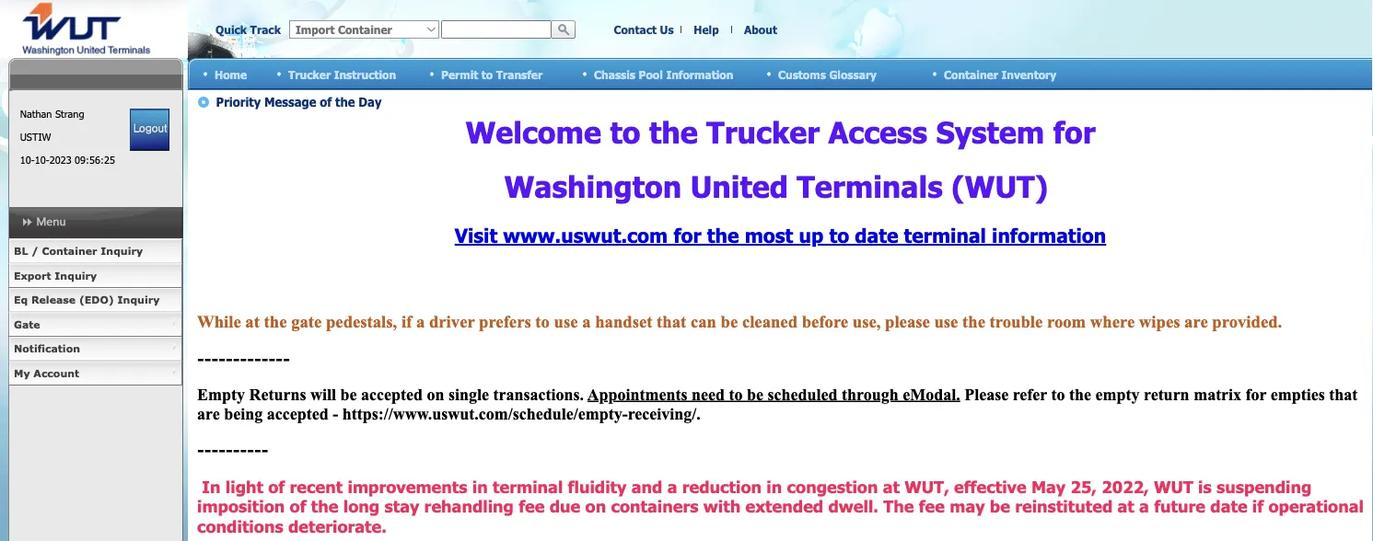 Task type: vqa. For each thing, say whether or not it's contained in the screenshot.
16- on the left of page
no



Task type: describe. For each thing, give the bounding box(es) containing it.
login image
[[130, 109, 170, 151]]

glossary
[[829, 67, 877, 81]]

export inquiry link
[[8, 264, 182, 288]]

1 vertical spatial inquiry
[[55, 269, 97, 282]]

us
[[660, 23, 674, 36]]

home
[[215, 67, 247, 81]]

container inventory
[[944, 67, 1057, 81]]

quick track
[[216, 23, 281, 36]]

about link
[[744, 23, 777, 36]]

customs glossary
[[778, 67, 877, 81]]

1 10- from the left
[[20, 154, 35, 166]]

eq release (edo) inquiry
[[14, 294, 160, 306]]

nathan strang
[[20, 108, 84, 120]]

bl / container inquiry link
[[8, 240, 182, 264]]

permit
[[441, 67, 478, 81]]

trucker
[[288, 67, 331, 81]]

export inquiry
[[14, 269, 97, 282]]

trucker instruction
[[288, 67, 396, 81]]

/
[[31, 245, 38, 257]]

09:56:26
[[75, 154, 115, 166]]

inquiry for (edo)
[[118, 294, 160, 306]]

pool
[[639, 67, 663, 81]]

help
[[694, 23, 719, 36]]

inquiry for container
[[101, 245, 143, 257]]

2023
[[49, 154, 72, 166]]

quick
[[216, 23, 247, 36]]

transfer
[[496, 67, 543, 81]]

to
[[482, 67, 493, 81]]

eq
[[14, 294, 28, 306]]

gate link
[[8, 313, 182, 337]]

my
[[14, 367, 30, 380]]



Task type: locate. For each thing, give the bounding box(es) containing it.
track
[[250, 23, 281, 36]]

ustiw
[[20, 131, 51, 143]]

eq release (edo) inquiry link
[[8, 288, 182, 313]]

permit to transfer
[[441, 67, 543, 81]]

inquiry
[[101, 245, 143, 257], [55, 269, 97, 282], [118, 294, 160, 306]]

0 vertical spatial container
[[944, 67, 999, 81]]

inventory
[[1002, 67, 1057, 81]]

2 10- from the left
[[35, 154, 49, 166]]

10-
[[20, 154, 35, 166], [35, 154, 49, 166]]

my account link
[[8, 362, 182, 386]]

container left inventory in the top of the page
[[944, 67, 999, 81]]

contact us link
[[614, 23, 674, 36]]

account
[[33, 367, 79, 380]]

notification
[[14, 343, 80, 355]]

strang
[[55, 108, 84, 120]]

help link
[[694, 23, 719, 36]]

customs
[[778, 67, 826, 81]]

bl
[[14, 245, 28, 257]]

1 horizontal spatial container
[[944, 67, 999, 81]]

None text field
[[441, 20, 552, 39]]

container
[[944, 67, 999, 81], [42, 245, 97, 257]]

container up export inquiry
[[42, 245, 97, 257]]

instruction
[[334, 67, 396, 81]]

2 vertical spatial inquiry
[[118, 294, 160, 306]]

release
[[31, 294, 76, 306]]

inquiry up export inquiry link
[[101, 245, 143, 257]]

notification link
[[8, 337, 182, 362]]

information
[[666, 67, 734, 81]]

10-10-2023 09:56:26
[[20, 154, 115, 166]]

contact
[[614, 23, 657, 36]]

0 vertical spatial inquiry
[[101, 245, 143, 257]]

bl / container inquiry
[[14, 245, 143, 257]]

gate
[[14, 318, 40, 331]]

inquiry down bl / container inquiry
[[55, 269, 97, 282]]

nathan
[[20, 108, 52, 120]]

0 horizontal spatial container
[[42, 245, 97, 257]]

inquiry right (edo)
[[118, 294, 160, 306]]

about
[[744, 23, 777, 36]]

1 vertical spatial container
[[42, 245, 97, 257]]

my account
[[14, 367, 79, 380]]

chassis pool information
[[594, 67, 734, 81]]

export
[[14, 269, 51, 282]]

(edo)
[[79, 294, 114, 306]]

chassis
[[594, 67, 636, 81]]

contact us
[[614, 23, 674, 36]]



